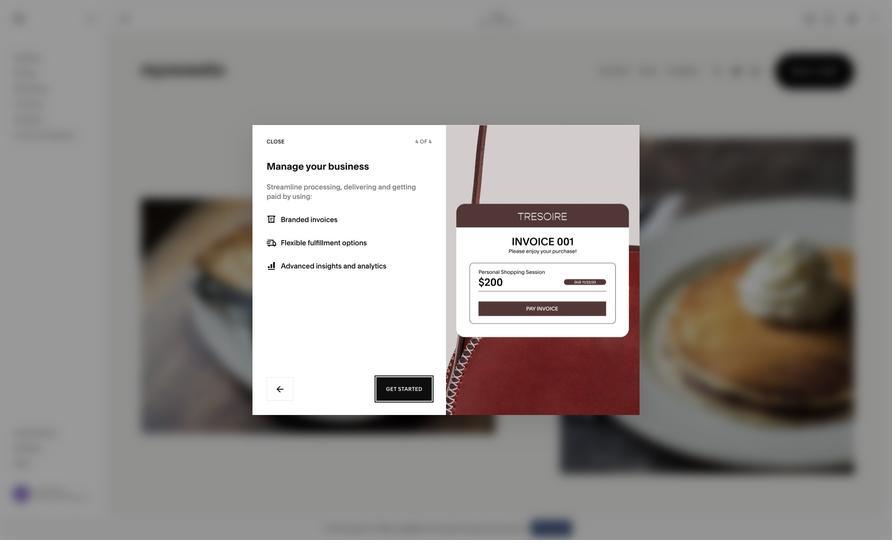 Task type: locate. For each thing, give the bounding box(es) containing it.
1 horizontal spatial of
[[492, 525, 498, 533]]

help link
[[14, 459, 30, 469]]

close
[[267, 138, 285, 145]]

and left getting in the top left of the page
[[378, 183, 391, 191]]

4 of 4
[[415, 138, 432, 145]]

published
[[494, 19, 518, 25]]

business
[[328, 161, 369, 172]]

edit button
[[114, 11, 137, 27]]

manage
[[267, 161, 304, 172]]

0 horizontal spatial 4
[[415, 138, 419, 145]]

invoices
[[311, 215, 338, 224]]

help
[[14, 460, 30, 468]]

0 vertical spatial your
[[306, 161, 326, 172]]

out
[[481, 525, 491, 533]]

your
[[306, 161, 326, 172], [499, 525, 512, 533]]

home page · published
[[477, 12, 518, 25]]

trial
[[339, 525, 350, 533]]

scheduling
[[37, 131, 74, 139]]

advanced
[[281, 262, 314, 271]]

analytics link
[[14, 115, 95, 125]]

0 vertical spatial and
[[378, 183, 391, 191]]

1 horizontal spatial and
[[378, 183, 391, 191]]

your trial ends in 14 days. upgrade now to get the most out of your site.
[[325, 525, 525, 533]]

1 vertical spatial and
[[343, 262, 356, 271]]

1 horizontal spatial 4
[[429, 138, 432, 145]]

asset
[[14, 429, 33, 437]]

0 horizontal spatial your
[[306, 161, 326, 172]]

1 horizontal spatial your
[[499, 525, 512, 533]]

your up processing,
[[306, 161, 326, 172]]

days.
[[381, 525, 396, 533]]

1 vertical spatial of
[[492, 525, 498, 533]]

contacts
[[14, 100, 44, 108]]

streamline
[[267, 183, 302, 191]]

marketing link
[[14, 84, 95, 94]]

0 horizontal spatial of
[[420, 138, 427, 145]]

contacts link
[[14, 99, 95, 110]]

your left site.
[[499, 525, 512, 533]]

simon
[[50, 488, 66, 494]]

tab list
[[800, 12, 839, 26]]

settings link
[[14, 444, 95, 454]]

0 vertical spatial of
[[420, 138, 427, 145]]

page
[[477, 19, 490, 25]]

close button
[[267, 134, 285, 149]]

branded invoices
[[281, 215, 338, 224]]

upgrade
[[397, 525, 422, 533]]

of
[[420, 138, 427, 145], [492, 525, 498, 533]]

get started
[[386, 386, 422, 393]]

and right insights
[[343, 262, 356, 271]]

processing,
[[304, 183, 342, 191]]

and
[[378, 183, 391, 191], [343, 262, 356, 271]]

4
[[415, 138, 419, 145], [429, 138, 432, 145]]

insights
[[316, 262, 342, 271]]

marketing
[[14, 84, 48, 93]]

0 horizontal spatial and
[[343, 262, 356, 271]]

analytics
[[14, 115, 44, 124]]

website link
[[14, 53, 95, 63]]



Task type: describe. For each thing, give the bounding box(es) containing it.
the
[[455, 525, 464, 533]]

14
[[374, 525, 379, 533]]

jacob simon simonjacob477@gmail.com
[[34, 488, 101, 501]]

home
[[490, 12, 505, 18]]

get
[[386, 386, 397, 393]]

asset library
[[14, 429, 57, 437]]

using:
[[292, 192, 312, 201]]

branded
[[281, 215, 309, 224]]

paid
[[267, 192, 281, 201]]

get started button
[[377, 378, 432, 401]]

delivering
[[344, 183, 377, 191]]

acuity scheduling link
[[14, 130, 95, 141]]

advanced insights and analytics
[[281, 262, 387, 271]]

analytics
[[357, 262, 387, 271]]

site.
[[513, 525, 525, 533]]

simonjacob477@gmail.com
[[34, 495, 101, 501]]

most
[[466, 525, 480, 533]]

flexible
[[281, 239, 306, 247]]

started
[[398, 386, 422, 393]]

by
[[283, 192, 291, 201]]

website
[[14, 53, 41, 62]]

edit
[[120, 15, 132, 22]]

acuity
[[14, 131, 35, 139]]

to
[[437, 525, 443, 533]]

jacob
[[34, 488, 49, 494]]

1 vertical spatial your
[[499, 525, 512, 533]]

manage your business
[[267, 161, 369, 172]]

acuity scheduling
[[14, 131, 74, 139]]

getting
[[392, 183, 416, 191]]

library
[[34, 429, 57, 437]]

flexible fulfillment options
[[281, 239, 367, 247]]

selling
[[14, 69, 36, 77]]

in
[[367, 525, 372, 533]]

and inside streamline processing, delivering and getting paid by using:
[[378, 183, 391, 191]]

fulfillment
[[308, 239, 341, 247]]

streamline processing, delivering and getting paid by using:
[[267, 183, 416, 201]]

options
[[342, 239, 367, 247]]

your
[[325, 525, 338, 533]]

selling link
[[14, 68, 95, 79]]

settings
[[14, 444, 41, 453]]

1 4 from the left
[[415, 138, 419, 145]]

·
[[491, 19, 492, 25]]

get
[[444, 525, 454, 533]]

ends
[[351, 525, 366, 533]]

2 4 from the left
[[429, 138, 432, 145]]

asset library link
[[14, 428, 95, 439]]

now
[[424, 525, 436, 533]]



Task type: vqa. For each thing, say whether or not it's contained in the screenshot.
the rightmost the your
yes



